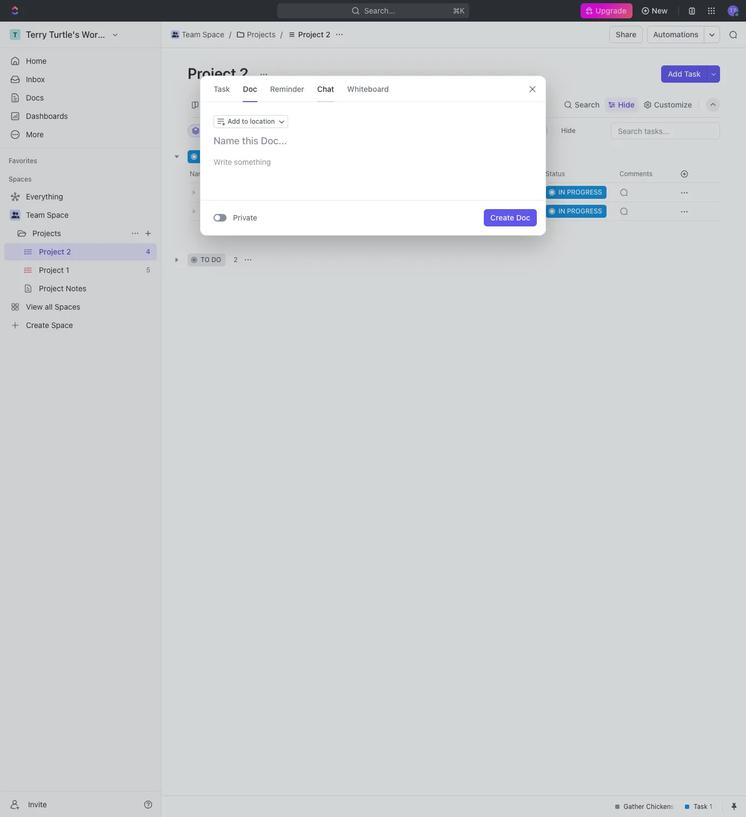 Task type: locate. For each thing, give the bounding box(es) containing it.
doc button
[[243, 76, 257, 102]]

1 vertical spatial add task
[[218, 225, 250, 235]]

projects
[[247, 30, 276, 39], [32, 229, 61, 238]]

1 horizontal spatial team space link
[[168, 28, 227, 41]]

team
[[182, 30, 201, 39], [26, 210, 45, 220]]

board
[[202, 100, 223, 109]]

0 horizontal spatial to
[[201, 256, 210, 264]]

projects link
[[234, 28, 278, 41], [32, 225, 127, 242]]

gantt link
[[365, 97, 387, 112]]

⌘k
[[453, 6, 465, 15]]

add task button down private
[[213, 224, 254, 237]]

0 vertical spatial to
[[242, 117, 248, 125]]

Search tasks... text field
[[612, 123, 720, 139]]

1 horizontal spatial add task
[[668, 69, 701, 78]]

1 vertical spatial team
[[26, 210, 45, 220]]

0 horizontal spatial project 2
[[188, 64, 252, 82]]

dialog
[[200, 76, 546, 236]]

hide
[[618, 100, 635, 109], [561, 127, 576, 135]]

user group image
[[172, 32, 179, 37]]

0 vertical spatial team space link
[[168, 28, 227, 41]]

home link
[[4, 52, 157, 70]]

2
[[326, 30, 330, 39], [240, 64, 249, 82], [257, 153, 261, 161], [236, 207, 241, 216], [234, 256, 238, 264]]

doc
[[243, 84, 257, 93], [516, 213, 531, 222]]

2 vertical spatial add
[[218, 225, 232, 235]]

hide button
[[557, 124, 580, 137]]

task 2
[[218, 207, 241, 216]]

0 horizontal spatial add task
[[218, 225, 250, 235]]

project 2 link
[[285, 28, 333, 41]]

hide down search button
[[561, 127, 576, 135]]

1 horizontal spatial add task button
[[662, 65, 708, 83]]

1 / from the left
[[229, 30, 231, 39]]

progress
[[209, 153, 244, 161]]

favorites
[[9, 157, 37, 165]]

projects inside "tree"
[[32, 229, 61, 238]]

0 vertical spatial team space
[[182, 30, 224, 39]]

0 vertical spatial space
[[203, 30, 224, 39]]

add task button
[[662, 65, 708, 83], [213, 224, 254, 237]]

1 vertical spatial project 2
[[188, 64, 252, 82]]

1 horizontal spatial space
[[203, 30, 224, 39]]

1 vertical spatial doc
[[516, 213, 531, 222]]

add task
[[668, 69, 701, 78], [218, 225, 250, 235]]

1 vertical spatial add
[[228, 117, 240, 125]]

team inside "tree"
[[26, 210, 45, 220]]

task up board
[[214, 84, 230, 93]]

task down private
[[234, 225, 250, 235]]

team space
[[182, 30, 224, 39], [26, 210, 69, 220]]

chat
[[317, 84, 334, 93]]

search button
[[561, 97, 603, 112]]

add for bottom add task button
[[218, 225, 232, 235]]

0 horizontal spatial projects link
[[32, 225, 127, 242]]

add
[[668, 69, 683, 78], [228, 117, 240, 125], [218, 225, 232, 235]]

space
[[203, 30, 224, 39], [47, 210, 69, 220]]

1 horizontal spatial doc
[[516, 213, 531, 222]]

team right user group image
[[26, 210, 45, 220]]

1 horizontal spatial /
[[281, 30, 283, 39]]

0 vertical spatial project
[[298, 30, 324, 39]]

0 horizontal spatial team space link
[[26, 207, 155, 224]]

share
[[616, 30, 637, 39]]

1 horizontal spatial team space
[[182, 30, 224, 39]]

0 horizontal spatial space
[[47, 210, 69, 220]]

1 vertical spatial space
[[47, 210, 69, 220]]

task
[[685, 69, 701, 78], [214, 84, 230, 93], [218, 207, 234, 216], [234, 225, 250, 235]]

0 horizontal spatial doc
[[243, 84, 257, 93]]

favorites button
[[4, 155, 42, 168]]

search
[[575, 100, 600, 109]]

0 vertical spatial add
[[668, 69, 683, 78]]

1 vertical spatial team space
[[26, 210, 69, 220]]

0 horizontal spatial projects
[[32, 229, 61, 238]]

automations
[[654, 30, 699, 39]]

0 vertical spatial hide
[[618, 100, 635, 109]]

0 vertical spatial project 2
[[298, 30, 330, 39]]

to down list link
[[242, 117, 248, 125]]

team space right user group image
[[26, 210, 69, 220]]

create
[[491, 213, 514, 222]]

tree containing team space
[[4, 188, 157, 334]]

tree
[[4, 188, 157, 334]]

0 vertical spatial add task
[[668, 69, 701, 78]]

doc inside create doc button
[[516, 213, 531, 222]]

space right user group image
[[47, 210, 69, 220]]

team space right user group icon
[[182, 30, 224, 39]]

1 vertical spatial team space link
[[26, 207, 155, 224]]

add to location
[[228, 117, 275, 125]]

whiteboard button
[[347, 76, 389, 102]]

doc right create
[[516, 213, 531, 222]]

0 horizontal spatial hide
[[561, 127, 576, 135]]

team right user group icon
[[182, 30, 201, 39]]

list
[[243, 100, 256, 109]]

docs link
[[4, 89, 157, 107]]

add task for topmost add task button
[[668, 69, 701, 78]]

task inside dialog
[[214, 84, 230, 93]]

to left do
[[201, 256, 210, 264]]

projects link inside "tree"
[[32, 225, 127, 242]]

0 horizontal spatial /
[[229, 30, 231, 39]]

project 2
[[298, 30, 330, 39], [188, 64, 252, 82]]

Name this Doc... field
[[201, 135, 546, 148]]

gantt
[[367, 100, 387, 109]]

add task button up customize
[[662, 65, 708, 83]]

location
[[250, 117, 275, 125]]

create doc
[[491, 213, 531, 222]]

1 horizontal spatial team
[[182, 30, 201, 39]]

new button
[[637, 2, 675, 19]]

add to location button
[[214, 115, 288, 128]]

upgrade
[[596, 6, 627, 15]]

1 vertical spatial projects
[[32, 229, 61, 238]]

team space link
[[168, 28, 227, 41], [26, 207, 155, 224]]

1 horizontal spatial projects
[[247, 30, 276, 39]]

1 vertical spatial hide
[[561, 127, 576, 135]]

0 horizontal spatial team
[[26, 210, 45, 220]]

to
[[242, 117, 248, 125], [201, 256, 210, 264]]

2 inside project 2 link
[[326, 30, 330, 39]]

1 vertical spatial add task button
[[213, 224, 254, 237]]

0 horizontal spatial add task button
[[213, 224, 254, 237]]

hide button
[[605, 97, 638, 112]]

1 vertical spatial to
[[201, 256, 210, 264]]

add task down private
[[218, 225, 250, 235]]

1 button
[[243, 206, 258, 217]]

/
[[229, 30, 231, 39], [281, 30, 283, 39]]

add task up customize
[[668, 69, 701, 78]]

2 / from the left
[[281, 30, 283, 39]]

0 vertical spatial projects link
[[234, 28, 278, 41]]

doc up list
[[243, 84, 257, 93]]

space right user group icon
[[203, 30, 224, 39]]

0 vertical spatial team
[[182, 30, 201, 39]]

hide right search
[[618, 100, 635, 109]]

1 vertical spatial project
[[188, 64, 236, 82]]

0 horizontal spatial team space
[[26, 210, 69, 220]]

0 vertical spatial projects
[[247, 30, 276, 39]]

inbox
[[26, 75, 45, 84]]

1 horizontal spatial hide
[[618, 100, 635, 109]]

project
[[298, 30, 324, 39], [188, 64, 236, 82]]

1 vertical spatial projects link
[[32, 225, 127, 242]]

1 horizontal spatial to
[[242, 117, 248, 125]]



Task type: vqa. For each thing, say whether or not it's contained in the screenshot.
Team to the left
yes



Task type: describe. For each thing, give the bounding box(es) containing it.
add for topmost add task button
[[668, 69, 683, 78]]

do
[[211, 256, 221, 264]]

team space link inside sidebar navigation
[[26, 207, 155, 224]]

user group image
[[11, 212, 19, 219]]

dialog containing task
[[200, 76, 546, 236]]

1 horizontal spatial project
[[298, 30, 324, 39]]

customize
[[654, 100, 692, 109]]

table
[[328, 100, 347, 109]]

list link
[[241, 97, 256, 112]]

1 horizontal spatial project 2
[[298, 30, 330, 39]]

automations button
[[648, 27, 704, 43]]

add task for bottom add task button
[[218, 225, 250, 235]]

board link
[[200, 97, 223, 112]]

share button
[[610, 26, 643, 43]]

upgrade link
[[581, 3, 633, 18]]

dashboards
[[26, 111, 68, 121]]

tree inside sidebar navigation
[[4, 188, 157, 334]]

docs
[[26, 93, 44, 102]]

search...
[[364, 6, 395, 15]]

new
[[652, 6, 668, 15]]

dashboards link
[[4, 108, 157, 125]]

home
[[26, 56, 47, 65]]

private
[[233, 213, 257, 222]]

to inside button
[[242, 117, 248, 125]]

spaces
[[9, 175, 32, 183]]

customize button
[[640, 97, 696, 112]]

calendar link
[[274, 97, 308, 112]]

0 vertical spatial add task button
[[662, 65, 708, 83]]

team space inside "tree"
[[26, 210, 69, 220]]

space inside "tree"
[[47, 210, 69, 220]]

calendar
[[276, 100, 308, 109]]

to do
[[201, 256, 221, 264]]

chat button
[[317, 76, 334, 102]]

hide inside button
[[561, 127, 576, 135]]

add inside button
[[228, 117, 240, 125]]

inbox link
[[4, 71, 157, 88]]

task up customize
[[685, 69, 701, 78]]

add to location button
[[214, 115, 288, 128]]

create doc button
[[484, 209, 537, 227]]

reminder
[[270, 84, 304, 93]]

task left 1 'button'
[[218, 207, 234, 216]]

in
[[201, 153, 207, 161]]

table link
[[326, 97, 347, 112]]

whiteboard
[[347, 84, 389, 93]]

1
[[253, 207, 257, 215]]

task button
[[214, 76, 230, 102]]

sidebar navigation
[[0, 22, 162, 818]]

in progress
[[201, 153, 244, 161]]

0 vertical spatial doc
[[243, 84, 257, 93]]

hide inside dropdown button
[[618, 100, 635, 109]]

1 horizontal spatial projects link
[[234, 28, 278, 41]]

reminder button
[[270, 76, 304, 102]]

invite
[[28, 800, 47, 810]]

0 horizontal spatial project
[[188, 64, 236, 82]]



